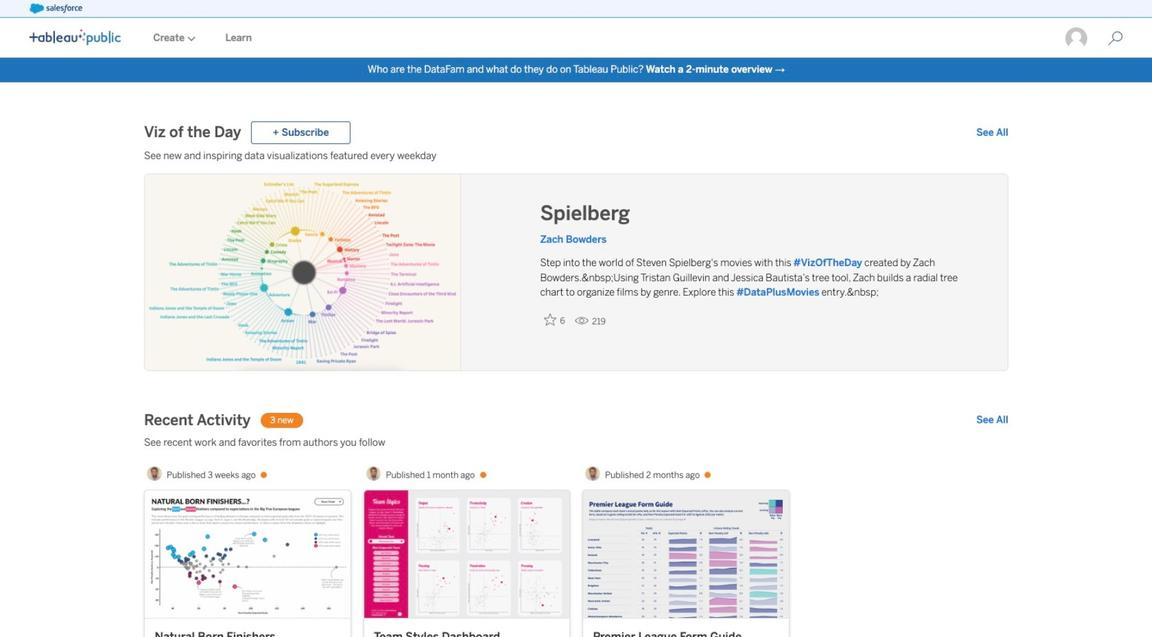 Task type: vqa. For each thing, say whether or not it's contained in the screenshot.
Ben Norland icon corresponding to second WORKBOOK THUMBNAIL from the right
yes



Task type: describe. For each thing, give the bounding box(es) containing it.
viz of the day heading
[[144, 123, 241, 143]]

tableau public viz of the day image
[[145, 174, 461, 372]]

Add Favorite button
[[540, 310, 570, 330]]

2 workbook thumbnail image from the left
[[364, 491, 569, 618]]

recent activity heading
[[144, 411, 251, 430]]

ben norland image for first the 'workbook thumbnail' from the left
[[147, 466, 162, 481]]

see all recent activity element
[[976, 413, 1008, 428]]

see recent work and favorites from authors you follow element
[[144, 435, 1008, 450]]



Task type: locate. For each thing, give the bounding box(es) containing it.
ben norland image for 1st the 'workbook thumbnail' from right
[[585, 466, 600, 481]]

0 horizontal spatial workbook thumbnail image
[[145, 491, 350, 618]]

1 ben norland image from the left
[[147, 466, 162, 481]]

2 horizontal spatial ben norland image
[[585, 466, 600, 481]]

see all viz of the day element
[[976, 125, 1008, 140]]

workbook thumbnail image
[[145, 491, 350, 618], [364, 491, 569, 618], [583, 491, 789, 618]]

1 horizontal spatial ben norland image
[[366, 466, 381, 481]]

1 horizontal spatial workbook thumbnail image
[[364, 491, 569, 618]]

1 workbook thumbnail image from the left
[[145, 491, 350, 618]]

see new and inspiring data visualizations featured every weekday element
[[144, 149, 1008, 164]]

gary.orlando image
[[1065, 27, 1088, 50]]

add favorite image
[[544, 314, 556, 326]]

3 workbook thumbnail image from the left
[[583, 491, 789, 618]]

create image
[[185, 36, 196, 41]]

salesforce logo image
[[30, 4, 83, 14]]

ben norland image
[[147, 466, 162, 481], [366, 466, 381, 481], [585, 466, 600, 481]]

ben norland image for 2nd the 'workbook thumbnail' from left
[[366, 466, 381, 481]]

logo image
[[30, 29, 121, 45]]

0 horizontal spatial ben norland image
[[147, 466, 162, 481]]

2 horizontal spatial workbook thumbnail image
[[583, 491, 789, 618]]

2 ben norland image from the left
[[366, 466, 381, 481]]

go to search image
[[1093, 31, 1138, 46]]

3 ben norland image from the left
[[585, 466, 600, 481]]



